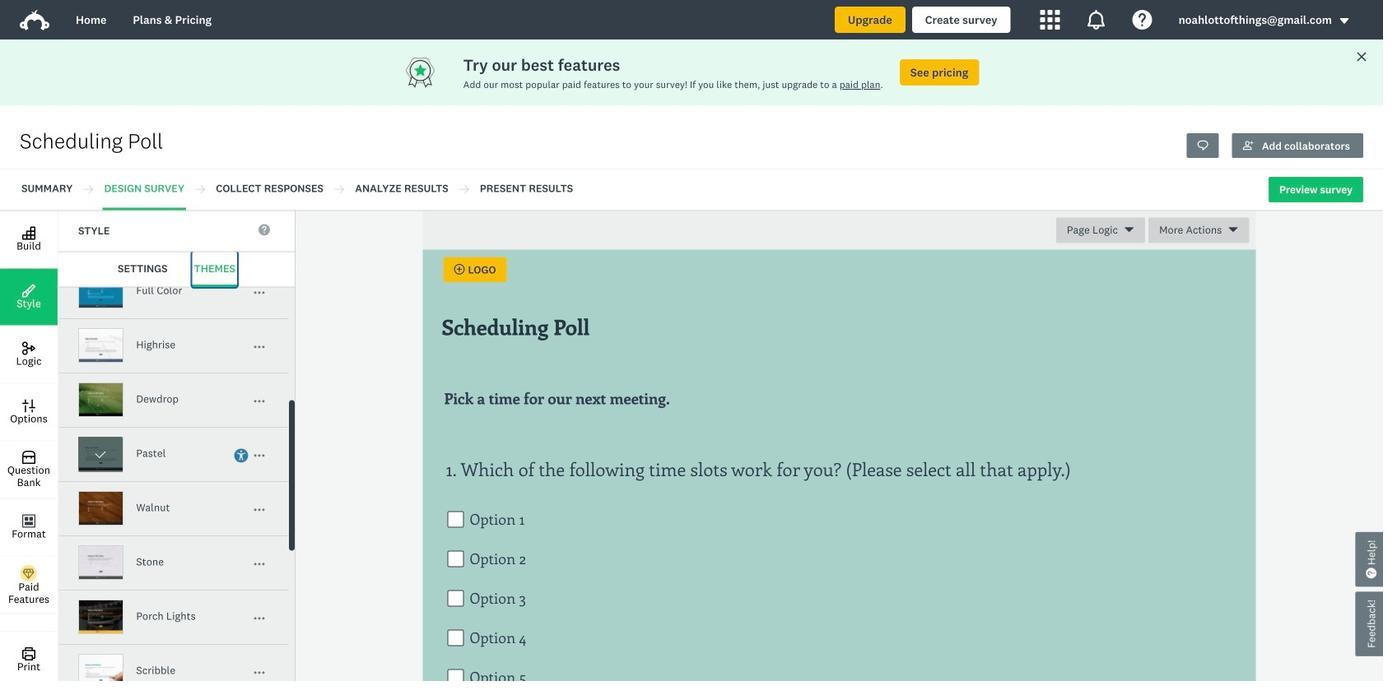 Task type: describe. For each thing, give the bounding box(es) containing it.
1 products icon image from the left
[[1040, 10, 1060, 30]]

surveymonkey logo image
[[20, 10, 49, 31]]

help icon image
[[1132, 10, 1152, 30]]

2 products icon image from the left
[[1086, 10, 1106, 30]]



Task type: vqa. For each thing, say whether or not it's contained in the screenshot.
1st Products Icon from right
yes



Task type: locate. For each thing, give the bounding box(es) containing it.
rewards image
[[404, 56, 463, 89]]

dropdown arrow image
[[1339, 15, 1350, 27]]

0 horizontal spatial products icon image
[[1040, 10, 1060, 30]]

products icon image
[[1040, 10, 1060, 30], [1086, 10, 1106, 30]]

1 horizontal spatial products icon image
[[1086, 10, 1106, 30]]



